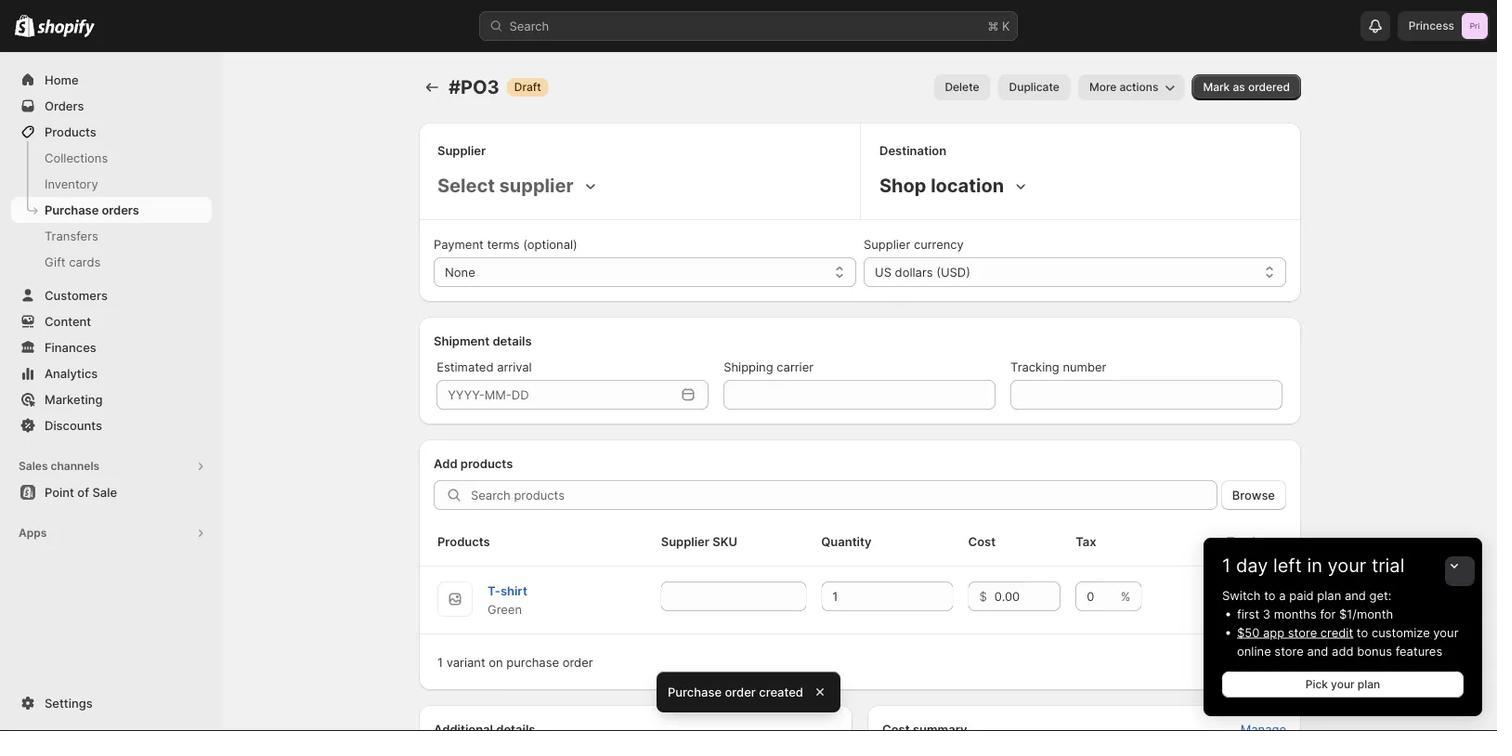 Task type: describe. For each thing, give the bounding box(es) containing it.
settings
[[45, 696, 93, 710]]

location
[[931, 174, 1005, 197]]

0 vertical spatial store
[[1289, 625, 1318, 640]]

point
[[45, 485, 74, 499]]

(usd)
[[937, 265, 971, 279]]

1 variant on purchase order
[[438, 655, 593, 670]]

1 day left in your trial
[[1223, 554, 1405, 577]]

transfers
[[45, 229, 98, 243]]

customize
[[1372, 625, 1431, 640]]

inventory
[[45, 177, 98, 191]]

shipment details
[[434, 334, 532, 348]]

shop location button
[[876, 171, 1034, 201]]

settings link
[[11, 690, 212, 716]]

more actions button
[[1079, 74, 1185, 100]]

ordered
[[1249, 80, 1291, 94]]

your inside to customize your online store and add bonus features
[[1434, 625, 1459, 640]]

channels
[[51, 460, 100, 473]]

collections
[[45, 151, 108, 165]]

Estimated arrival text field
[[437, 380, 676, 410]]

destination
[[880, 143, 947, 158]]

1 vertical spatial products
[[438, 534, 490, 549]]

(optional)
[[523, 237, 578, 251]]

t-shirt link
[[488, 584, 528, 598]]

months
[[1275, 607, 1317, 621]]

1 for 1 day left in your trial
[[1223, 554, 1232, 577]]

tracking number
[[1011, 360, 1107, 374]]

content link
[[11, 309, 212, 335]]

supplier sku
[[661, 534, 738, 549]]

$50 app store credit
[[1238, 625, 1354, 640]]

shopify image
[[15, 14, 35, 37]]

add
[[1333, 644, 1354, 658]]

green
[[488, 602, 522, 617]]

cards
[[69, 255, 101, 269]]

your inside 'dropdown button'
[[1328, 554, 1367, 577]]

browse button
[[1222, 480, 1287, 510]]

tracking
[[1011, 360, 1060, 374]]

princess image
[[1463, 13, 1489, 39]]

more actions
[[1090, 80, 1159, 94]]

tax
[[1076, 534, 1097, 549]]

add
[[434, 456, 458, 471]]

1 day left in your trial button
[[1204, 538, 1483, 577]]

point of sale link
[[11, 479, 212, 506]]

us dollars (usd)
[[875, 265, 971, 279]]

on
[[489, 655, 503, 670]]

get:
[[1370, 588, 1392, 603]]

variant
[[447, 655, 486, 670]]

dollars
[[895, 265, 933, 279]]

delete button
[[934, 74, 991, 100]]

$50
[[1238, 625, 1260, 640]]

store inside to customize your online store and add bonus features
[[1275, 644, 1304, 658]]

payment terms (optional)
[[434, 237, 578, 251]]

1 vertical spatial order
[[725, 685, 756, 699]]

k
[[1003, 19, 1011, 33]]

sales channels button
[[11, 453, 212, 479]]

select
[[438, 174, 495, 197]]

of
[[77, 485, 89, 499]]

#po3
[[449, 76, 500, 98]]

first
[[1238, 607, 1260, 621]]

quantity
[[822, 534, 872, 549]]

day
[[1237, 554, 1269, 577]]

bonus
[[1358, 644, 1393, 658]]

app
[[1264, 625, 1285, 640]]

0 horizontal spatial order
[[563, 655, 593, 670]]

⌘ k
[[988, 19, 1011, 33]]

marketing
[[45, 392, 103, 407]]

0 horizontal spatial products
[[45, 125, 96, 139]]

estimated arrival
[[437, 360, 532, 374]]

duplicate
[[1010, 80, 1060, 94]]

point of sale
[[45, 485, 117, 499]]

products link
[[11, 119, 212, 145]]

% text field
[[1076, 582, 1118, 611]]

left
[[1274, 554, 1303, 577]]

mark as ordered
[[1204, 80, 1291, 94]]

Tracking number text field
[[1011, 380, 1283, 410]]

home link
[[11, 67, 212, 93]]

select supplier button
[[434, 171, 604, 201]]

products
[[461, 456, 513, 471]]

marketing link
[[11, 387, 212, 413]]

shop
[[880, 174, 927, 197]]

shirt
[[501, 584, 528, 598]]

shipping
[[724, 360, 774, 374]]



Task type: vqa. For each thing, say whether or not it's contained in the screenshot.
the rightmost the Select
no



Task type: locate. For each thing, give the bounding box(es) containing it.
orders link
[[11, 93, 212, 119]]

supplier
[[438, 143, 486, 158], [864, 237, 911, 251], [661, 534, 710, 549]]

1 horizontal spatial purchase
[[668, 685, 722, 699]]

and for store
[[1308, 644, 1329, 658]]

discounts
[[45, 418, 102, 433]]

supplier currency
[[864, 237, 964, 251]]

switch
[[1223, 588, 1261, 603]]

point of sale button
[[0, 479, 223, 506]]

switch to a paid plan and get:
[[1223, 588, 1392, 603]]

and inside to customize your online store and add bonus features
[[1308, 644, 1329, 658]]

0 vertical spatial products
[[45, 125, 96, 139]]

1 vertical spatial to
[[1357, 625, 1369, 640]]

t-shirt green
[[488, 584, 528, 617]]

currency
[[914, 237, 964, 251]]

online
[[1238, 644, 1272, 658]]

1 vertical spatial plan
[[1358, 678, 1381, 691]]

gift cards
[[45, 255, 101, 269]]

supplier for supplier
[[438, 143, 486, 158]]

shopify image
[[37, 19, 95, 38]]

1 vertical spatial and
[[1308, 644, 1329, 658]]

mark as ordered button
[[1193, 74, 1302, 100]]

orders
[[45, 98, 84, 113]]

sales channels
[[19, 460, 100, 473]]

0 horizontal spatial plan
[[1318, 588, 1342, 603]]

transfers link
[[11, 223, 212, 249]]

1 vertical spatial store
[[1275, 644, 1304, 658]]

0 horizontal spatial 1
[[438, 655, 443, 670]]

and for plan
[[1345, 588, 1367, 603]]

$1/month
[[1340, 607, 1394, 621]]

pick your plan link
[[1223, 672, 1464, 698]]

customers
[[45, 288, 108, 302]]

actions
[[1120, 80, 1159, 94]]

delete
[[945, 80, 980, 94]]

0 vertical spatial and
[[1345, 588, 1367, 603]]

0 vertical spatial your
[[1328, 554, 1367, 577]]

to inside to customize your online store and add bonus features
[[1357, 625, 1369, 640]]

products up t-
[[438, 534, 490, 549]]

purchase orders
[[45, 203, 139, 217]]

supplier for supplier currency
[[864, 237, 911, 251]]

analytics link
[[11, 361, 212, 387]]

0 vertical spatial purchase
[[45, 203, 99, 217]]

to customize your online store and add bonus features
[[1238, 625, 1459, 658]]

1 vertical spatial purchase
[[668, 685, 722, 699]]

add products
[[434, 456, 513, 471]]

2 vertical spatial your
[[1332, 678, 1355, 691]]

first 3 months for $1/month
[[1238, 607, 1394, 621]]

purchase orders link
[[11, 197, 212, 223]]

your up features
[[1434, 625, 1459, 640]]

1 horizontal spatial plan
[[1358, 678, 1381, 691]]

shipping carrier
[[724, 360, 814, 374]]

None text field
[[661, 582, 807, 611]]

0 horizontal spatial to
[[1265, 588, 1276, 603]]

products
[[45, 125, 96, 139], [438, 534, 490, 549]]

1 vertical spatial 1
[[438, 655, 443, 670]]

finances link
[[11, 335, 212, 361]]

1 day left in your trial element
[[1204, 586, 1483, 716]]

1 horizontal spatial 1
[[1223, 554, 1232, 577]]

search
[[510, 19, 549, 33]]

supplier left 'sku'
[[661, 534, 710, 549]]

trial
[[1372, 554, 1405, 577]]

0 vertical spatial order
[[563, 655, 593, 670]]

1 vertical spatial supplier
[[864, 237, 911, 251]]

to down $1/month
[[1357, 625, 1369, 640]]

your right pick
[[1332, 678, 1355, 691]]

$
[[980, 589, 988, 604]]

shipment
[[434, 334, 490, 348]]

1
[[1223, 554, 1232, 577], [438, 655, 443, 670]]

created
[[759, 685, 804, 699]]

purchase for purchase orders
[[45, 203, 99, 217]]

princess
[[1410, 19, 1455, 33]]

purchase up the transfers
[[45, 203, 99, 217]]

none
[[445, 265, 476, 279]]

$0.00
[[1223, 591, 1256, 605]]

supplier up select
[[438, 143, 486, 158]]

finances
[[45, 340, 96, 355]]

features
[[1396, 644, 1443, 658]]

None number field
[[822, 582, 926, 611]]

more
[[1090, 80, 1117, 94]]

to left a
[[1265, 588, 1276, 603]]

1 for 1 variant on purchase order
[[438, 655, 443, 670]]

and
[[1345, 588, 1367, 603], [1308, 644, 1329, 658]]

%
[[1121, 589, 1131, 604]]

select supplier
[[438, 174, 574, 197]]

1 horizontal spatial and
[[1345, 588, 1367, 603]]

and left add
[[1308, 644, 1329, 658]]

supplier for supplier sku
[[661, 534, 710, 549]]

1 inside 'dropdown button'
[[1223, 554, 1232, 577]]

1 left variant
[[438, 655, 443, 670]]

0 horizontal spatial supplier
[[438, 143, 486, 158]]

2 horizontal spatial supplier
[[864, 237, 911, 251]]

$ text field
[[995, 582, 1061, 611]]

0 horizontal spatial and
[[1308, 644, 1329, 658]]

pick
[[1306, 678, 1329, 691]]

details
[[493, 334, 532, 348]]

customers link
[[11, 282, 212, 309]]

browse
[[1233, 488, 1276, 502]]

0 vertical spatial 1
[[1223, 554, 1232, 577]]

purchase left created
[[668, 685, 722, 699]]

us
[[875, 265, 892, 279]]

sale
[[92, 485, 117, 499]]

your right in
[[1328, 554, 1367, 577]]

1 horizontal spatial supplier
[[661, 534, 710, 549]]

credit
[[1321, 625, 1354, 640]]

number
[[1063, 360, 1107, 374]]

plan down the bonus
[[1358, 678, 1381, 691]]

a
[[1280, 588, 1287, 603]]

0 vertical spatial to
[[1265, 588, 1276, 603]]

0 vertical spatial plan
[[1318, 588, 1342, 603]]

order left created
[[725, 685, 756, 699]]

store down months
[[1289, 625, 1318, 640]]

apps
[[19, 526, 47, 540]]

plan up for
[[1318, 588, 1342, 603]]

purchase for purchase order created
[[668, 685, 722, 699]]

purchase inside 'purchase orders' link
[[45, 203, 99, 217]]

products up the collections in the left top of the page
[[45, 125, 96, 139]]

pick your plan
[[1306, 678, 1381, 691]]

0 horizontal spatial purchase
[[45, 203, 99, 217]]

order right purchase
[[563, 655, 593, 670]]

1 vertical spatial your
[[1434, 625, 1459, 640]]

shop location
[[880, 174, 1005, 197]]

1 horizontal spatial to
[[1357, 625, 1369, 640]]

sales
[[19, 460, 48, 473]]

paid
[[1290, 588, 1315, 603]]

sku
[[713, 534, 738, 549]]

purchase
[[507, 655, 559, 670]]

2 vertical spatial supplier
[[661, 534, 710, 549]]

plan
[[1318, 588, 1342, 603], [1358, 678, 1381, 691]]

supplier
[[500, 174, 574, 197]]

collections link
[[11, 145, 212, 171]]

Search products text field
[[471, 480, 1218, 510]]

store down $50 app store credit
[[1275, 644, 1304, 658]]

1 horizontal spatial order
[[725, 685, 756, 699]]

1 horizontal spatial products
[[438, 534, 490, 549]]

content
[[45, 314, 91, 328]]

0 vertical spatial supplier
[[438, 143, 486, 158]]

in
[[1308, 554, 1323, 577]]

purchase order created
[[668, 685, 804, 699]]

Shipping carrier text field
[[724, 380, 996, 410]]

and up $1/month
[[1345, 588, 1367, 603]]

duplicate link
[[999, 74, 1071, 100]]

arrival
[[497, 360, 532, 374]]

supplier up us
[[864, 237, 911, 251]]

$50 app store credit link
[[1238, 625, 1354, 640]]

inventory link
[[11, 171, 212, 197]]

3
[[1264, 607, 1271, 621]]

1 left day
[[1223, 554, 1232, 577]]

your
[[1328, 554, 1367, 577], [1434, 625, 1459, 640], [1332, 678, 1355, 691]]



